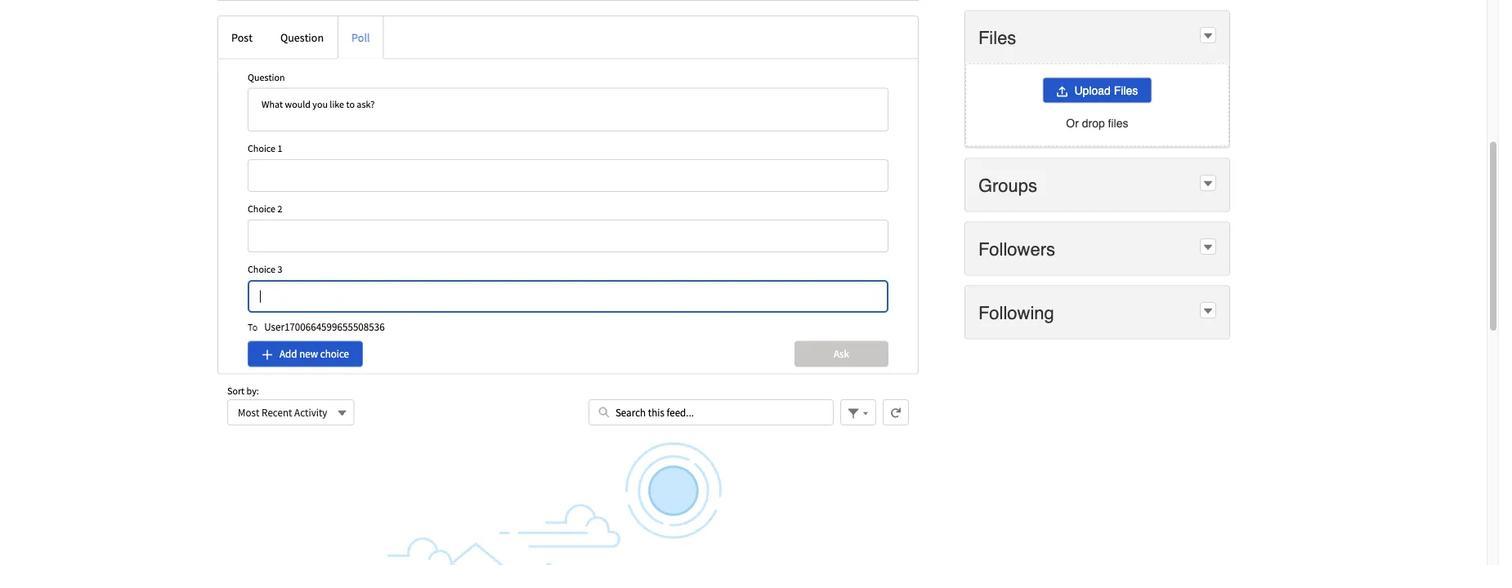 Task type: vqa. For each thing, say whether or not it's contained in the screenshot.
Choice 2
yes



Task type: describe. For each thing, give the bounding box(es) containing it.
text default image for groups
[[1203, 178, 1214, 190]]

groups
[[979, 175, 1038, 196]]

activity
[[294, 406, 327, 420]]

files element
[[965, 10, 1230, 148]]

poll
[[352, 30, 370, 45]]

followers link
[[979, 238, 1059, 260]]

poll link
[[338, 16, 384, 59]]

most
[[238, 406, 259, 420]]

2
[[278, 203, 282, 216]]

followers
[[979, 239, 1056, 259]]

sort
[[227, 385, 245, 398]]

ask
[[834, 347, 849, 361]]

files
[[1108, 117, 1129, 130]]

or drop files
[[1066, 117, 1129, 130]]

post link
[[218, 16, 266, 59]]

question inside question link
[[280, 30, 324, 45]]

question link
[[266, 16, 338, 59]]

files link
[[979, 26, 1020, 49]]

Choice 2 text field
[[248, 220, 889, 253]]

Choice 3 text field
[[248, 281, 889, 313]]

choice for choice 2
[[248, 203, 276, 216]]

most recent activity
[[238, 406, 327, 420]]

choice 3
[[248, 263, 282, 276]]

1 horizontal spatial files
[[1114, 84, 1138, 97]]

add new choice button
[[248, 341, 363, 367]]

choice 1
[[248, 142, 282, 155]]

Search this feed... search field
[[589, 400, 834, 426]]

following link
[[979, 302, 1058, 324]]

1 vertical spatial question
[[248, 71, 285, 83]]



Task type: locate. For each thing, give the bounding box(es) containing it.
files
[[979, 27, 1017, 48], [1114, 84, 1138, 97]]

new
[[299, 347, 318, 361]]

tab list
[[217, 0, 919, 1]]

text default image for followers
[[1203, 242, 1214, 254]]

upload files
[[1075, 84, 1138, 97]]

tab panel
[[217, 16, 919, 566]]

1
[[278, 142, 282, 155]]

1 vertical spatial text default image
[[1203, 242, 1214, 254]]

choice left 3
[[248, 263, 276, 276]]

choice left 1
[[248, 142, 276, 155]]

0 vertical spatial choice
[[248, 142, 276, 155]]

3 choice from the top
[[248, 263, 276, 276]]

choice for choice 3
[[248, 263, 276, 276]]

Choice 1 text field
[[248, 160, 889, 192]]

upload
[[1075, 84, 1111, 97]]

sort by:
[[227, 385, 259, 398]]

question down the post link on the left top of page
[[248, 71, 285, 83]]

text default image
[[1203, 30, 1214, 42], [1203, 306, 1214, 317]]

choice 2
[[248, 203, 282, 216]]

ask button
[[795, 341, 889, 367]]

question
[[280, 30, 324, 45], [248, 71, 285, 83]]

add
[[280, 347, 297, 361]]

to
[[248, 321, 258, 334]]

post
[[231, 30, 253, 45]]

Question text field
[[248, 88, 889, 132]]

1 text default image from the top
[[1203, 30, 1214, 42]]

0 vertical spatial files
[[979, 27, 1017, 48]]

2 vertical spatial choice
[[248, 263, 276, 276]]

0 vertical spatial text default image
[[1203, 178, 1214, 190]]

1 vertical spatial choice
[[248, 203, 276, 216]]

drop
[[1082, 117, 1105, 130]]

text default image for files
[[1203, 30, 1214, 42]]

Sort by: button
[[227, 400, 354, 426]]

user1700664599655508536
[[264, 320, 385, 334]]

choice for choice 1
[[248, 142, 276, 155]]

choice left 2
[[248, 203, 276, 216]]

groups link
[[979, 174, 1041, 196]]

question left poll
[[280, 30, 324, 45]]

0 vertical spatial text default image
[[1203, 30, 1214, 42]]

by:
[[247, 385, 259, 398]]

text default image for following
[[1203, 306, 1214, 317]]

text default image inside files element
[[1203, 30, 1214, 42]]

2 text default image from the top
[[1203, 242, 1214, 254]]

0 vertical spatial question
[[280, 30, 324, 45]]

following
[[979, 302, 1055, 323]]

2 text default image from the top
[[1203, 306, 1214, 317]]

1 choice from the top
[[248, 142, 276, 155]]

tab panel containing post
[[217, 16, 919, 566]]

recent
[[262, 406, 292, 420]]

choice
[[320, 347, 349, 361]]

1 vertical spatial files
[[1114, 84, 1138, 97]]

0 horizontal spatial files
[[979, 27, 1017, 48]]

text default image
[[1203, 178, 1214, 190], [1203, 242, 1214, 254]]

choice
[[248, 142, 276, 155], [248, 203, 276, 216], [248, 263, 276, 276]]

to user1700664599655508536
[[248, 320, 385, 334]]

1 text default image from the top
[[1203, 178, 1214, 190]]

3
[[278, 263, 282, 276]]

add new choice
[[280, 347, 349, 361]]

1 vertical spatial text default image
[[1203, 306, 1214, 317]]

or
[[1066, 117, 1079, 130]]

2 choice from the top
[[248, 203, 276, 216]]



